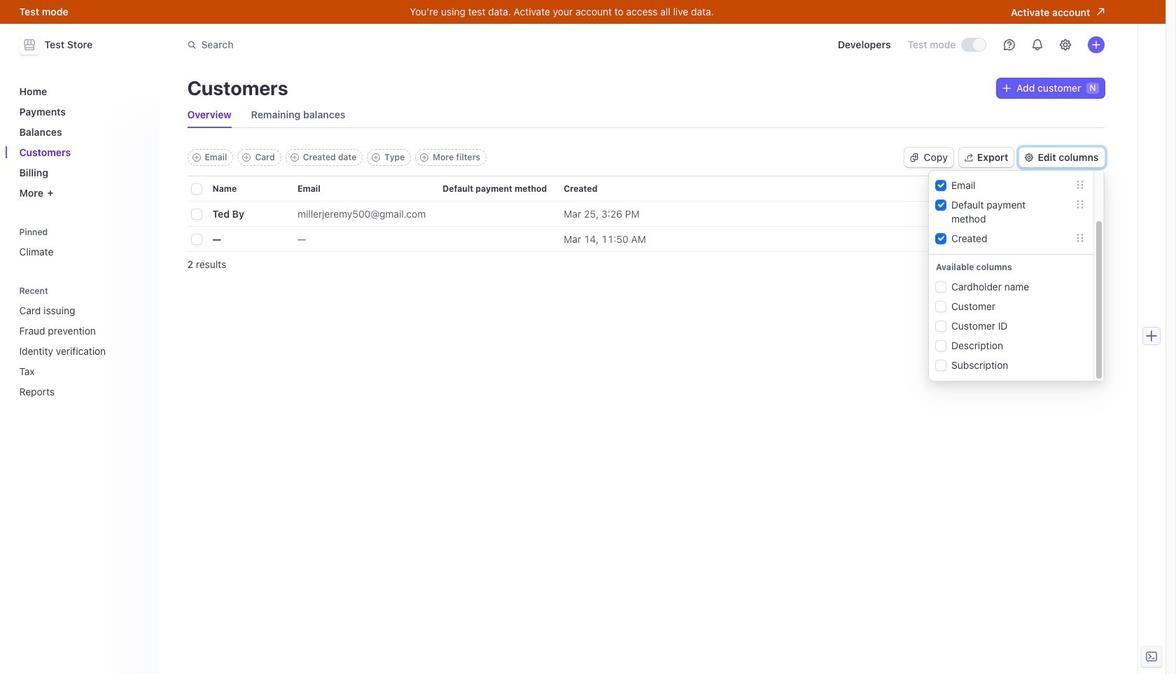 Task type: vqa. For each thing, say whether or not it's contained in the screenshot.
first Recent element from the top
yes



Task type: locate. For each thing, give the bounding box(es) containing it.
add card image
[[243, 153, 251, 162]]

recent element
[[14, 281, 151, 404], [14, 299, 151, 404]]

Search text field
[[179, 32, 574, 58]]

svg image
[[910, 153, 919, 162]]

add type image
[[372, 153, 381, 162]]

None checkbox
[[937, 200, 946, 210], [937, 234, 946, 244], [937, 322, 946, 331], [937, 361, 946, 371], [937, 200, 946, 210], [937, 234, 946, 244], [937, 322, 946, 331], [937, 361, 946, 371]]

tab list
[[187, 102, 1105, 128]]

toolbar
[[187, 149, 487, 166]]

notifications image
[[1032, 39, 1043, 50]]

None search field
[[179, 32, 574, 58]]

edit pins image
[[137, 228, 145, 236]]

pinned element
[[14, 222, 151, 263]]

Select All checkbox
[[192, 184, 201, 194]]

None checkbox
[[937, 181, 946, 191], [937, 282, 946, 292], [937, 302, 946, 312], [937, 341, 946, 351], [937, 181, 946, 191], [937, 282, 946, 292], [937, 302, 946, 312], [937, 341, 946, 351]]

core navigation links element
[[14, 80, 151, 205]]

add created date image
[[290, 153, 299, 162]]

help image
[[1004, 39, 1015, 50]]



Task type: describe. For each thing, give the bounding box(es) containing it.
settings image
[[1060, 39, 1071, 50]]

Select item checkbox
[[192, 210, 201, 219]]

Select item checkbox
[[192, 235, 201, 245]]

clear history image
[[137, 287, 145, 295]]

add email image
[[192, 153, 201, 162]]

Test mode checkbox
[[962, 39, 986, 51]]

svg image
[[1003, 84, 1012, 93]]

1 recent element from the top
[[14, 281, 151, 404]]

add more filters image
[[421, 153, 429, 162]]

2 recent element from the top
[[14, 299, 151, 404]]



